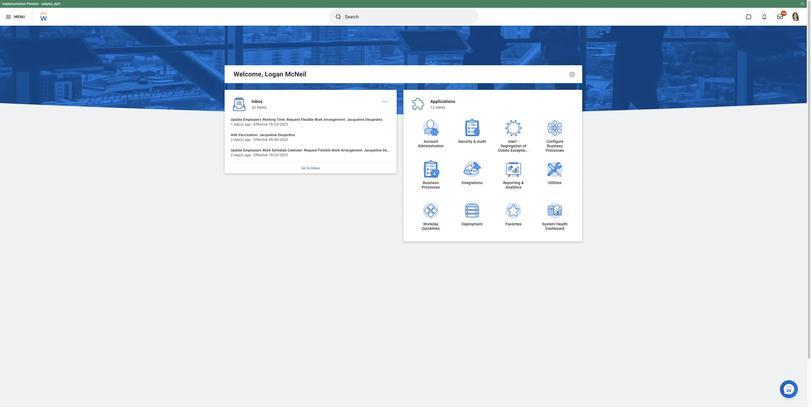 Task type: locate. For each thing, give the bounding box(es) containing it.
flexible up the go to inbox button
[[318, 148, 331, 152]]

1 effective from the top
[[254, 123, 268, 127]]

system health dashboard
[[542, 222, 568, 231]]

arrangement: inside update employee's work schedule calendar: request flexible work arrangement: jacqueline desjardins 2 day(s) ago -  effective 10/23/2023
[[341, 148, 363, 152]]

1 vertical spatial &
[[521, 181, 524, 185]]

2 ago from the top
[[245, 138, 251, 142]]

update
[[231, 118, 242, 122], [231, 148, 242, 152]]

2
[[231, 138, 233, 142], [231, 153, 233, 157]]

2 employee's from the top
[[243, 148, 262, 152]]

0 vertical spatial effective
[[254, 123, 268, 127]]

day(s)
[[234, 123, 244, 127], [234, 138, 244, 142], [234, 153, 244, 157]]

& right reporting
[[521, 181, 524, 185]]

10/23/2023 inside update employee's working time: request flexible work arrangement: jacqueline desjardins 1 day(s) ago -  effective 10/23/2023
[[269, 123, 288, 127]]

calendar:
[[288, 148, 303, 152]]

33 up vaccination:
[[252, 105, 256, 110]]

alert - segregation of duties exceptio ...
[[498, 139, 529, 153]]

1 2 from the top
[[231, 138, 233, 142]]

1 items from the left
[[257, 105, 267, 110]]

0 horizontal spatial inbox
[[252, 99, 263, 104]]

inbox
[[252, 99, 263, 104], [311, 166, 320, 171]]

analytics
[[506, 185, 522, 190]]

work inside update employee's working time: request flexible work arrangement: jacqueline desjardins 1 day(s) ago -  effective 10/23/2023
[[314, 118, 323, 122]]

0 vertical spatial jacqueline
[[347, 118, 365, 122]]

- inside update employee's work schedule calendar: request flexible work arrangement: jacqueline desjardins 2 day(s) ago -  effective 10/23/2023
[[252, 153, 253, 157]]

arrangement: inside update employee's working time: request flexible work arrangement: jacqueline desjardins 1 day(s) ago -  effective 10/23/2023
[[324, 118, 346, 122]]

inbox 33 items
[[252, 99, 267, 110]]

welcome,
[[234, 70, 263, 78]]

update employee's working time: request flexible work arrangement: jacqueline desjardins 1 day(s) ago -  effective 10/23/2023
[[231, 118, 383, 127]]

day(s) inside update employee's working time: request flexible work arrangement: jacqueline desjardins 1 day(s) ago -  effective 10/23/2023
[[234, 123, 244, 127]]

0 horizontal spatial items
[[257, 105, 267, 110]]

desjardins
[[365, 118, 383, 122], [278, 133, 295, 137], [383, 148, 400, 152]]

request inside update employee's working time: request flexible work arrangement: jacqueline desjardins 1 day(s) ago -  effective 10/23/2023
[[287, 118, 300, 122]]

1 vertical spatial jacqueline
[[259, 133, 277, 137]]

update inside update employee's work schedule calendar: request flexible work arrangement: jacqueline desjardins 2 day(s) ago -  effective 10/23/2023
[[231, 148, 242, 152]]

3 effective from the top
[[254, 153, 268, 157]]

33 inside inbox 33 items
[[252, 105, 256, 110]]

2 items from the left
[[436, 105, 446, 110]]

1 day(s) from the top
[[234, 123, 244, 127]]

effective down working
[[254, 123, 268, 127]]

workday
[[423, 222, 439, 227]]

menu
[[14, 14, 25, 19]]

0 vertical spatial update
[[231, 118, 242, 122]]

0 vertical spatial 10/23/2023
[[269, 123, 288, 127]]

1 vertical spatial arrangement:
[[341, 148, 363, 152]]

to
[[307, 166, 310, 171]]

employee's inside update employee's work schedule calendar: request flexible work arrangement: jacqueline desjardins 2 day(s) ago -  effective 10/23/2023
[[243, 148, 262, 152]]

adeptai_dpt1
[[41, 2, 61, 6]]

effective
[[254, 123, 268, 127], [254, 138, 268, 142], [254, 153, 268, 157]]

2 horizontal spatial work
[[332, 148, 340, 152]]

0 vertical spatial inbox
[[252, 99, 263, 104]]

implementation preview -   adeptai_dpt1
[[2, 2, 61, 6]]

0 vertical spatial employee's
[[243, 118, 262, 122]]

effective down add vaccination: jacqueline desjardins 2 day(s) ago -  effective 09/30/2023
[[254, 153, 268, 157]]

security
[[458, 139, 473, 144]]

inbox right to
[[311, 166, 320, 171]]

1 vertical spatial 10/23/2023
[[269, 153, 288, 157]]

0 vertical spatial day(s)
[[234, 123, 244, 127]]

0 horizontal spatial work
[[262, 148, 271, 152]]

1 employee's from the top
[[243, 118, 262, 122]]

0 vertical spatial 33
[[782, 12, 786, 15]]

2 vertical spatial ago
[[245, 153, 251, 157]]

1 horizontal spatial flexible
[[318, 148, 331, 152]]

& for analytics
[[521, 181, 524, 185]]

1 vertical spatial processes
[[422, 185, 440, 190]]

0 horizontal spatial business
[[423, 181, 439, 185]]

items inside the applications 12 items
[[436, 105, 446, 110]]

account administration
[[418, 139, 444, 148]]

1 vertical spatial request
[[304, 148, 317, 152]]

security & audit
[[458, 139, 486, 144]]

integrations link
[[452, 154, 493, 195]]

1 vertical spatial day(s)
[[234, 138, 244, 142]]

1 horizontal spatial inbox
[[311, 166, 320, 171]]

10/23/2023 down time: at the left of the page
[[269, 123, 288, 127]]

schedule
[[272, 148, 287, 152]]

flexible inside update employee's working time: request flexible work arrangement: jacqueline desjardins 1 day(s) ago -  effective 10/23/2023
[[301, 118, 314, 122]]

notifications large image
[[762, 14, 767, 20]]

effective down vaccination:
[[254, 138, 268, 142]]

update employee's work schedule calendar: request flexible work arrangement: jacqueline desjardins 2 day(s) ago -  effective 10/23/2023
[[231, 148, 400, 157]]

add vaccination: jacqueline desjardins 2 day(s) ago -  effective 09/30/2023
[[231, 133, 295, 142]]

0 horizontal spatial flexible
[[301, 118, 314, 122]]

integrations
[[462, 181, 483, 185]]

3 ago from the top
[[245, 153, 251, 157]]

1 horizontal spatial work
[[314, 118, 323, 122]]

1 10/23/2023 from the top
[[269, 123, 288, 127]]

Search Workday  search field
[[345, 11, 466, 23]]

favorites
[[506, 222, 522, 227]]

jacqueline
[[347, 118, 365, 122], [259, 133, 277, 137], [364, 148, 382, 152]]

business inside 'configure business processes'
[[547, 144, 563, 148]]

10/23/2023
[[269, 123, 288, 127], [269, 153, 288, 157]]

0 horizontal spatial request
[[287, 118, 300, 122]]

10/23/2023 down schedule in the left of the page
[[269, 153, 288, 157]]

10/23/2023 inside update employee's work schedule calendar: request flexible work arrangement: jacqueline desjardins 2 day(s) ago -  effective 10/23/2023
[[269, 153, 288, 157]]

1 vertical spatial ago
[[245, 138, 251, 142]]

alert
[[508, 139, 517, 144]]

request right calendar: on the left top of page
[[304, 148, 317, 152]]

1 ago from the top
[[245, 123, 251, 127]]

vaccination:
[[238, 133, 258, 137]]

request right time: at the left of the page
[[287, 118, 300, 122]]

0 vertical spatial processes
[[546, 148, 564, 153]]

duties
[[498, 148, 510, 153]]

2 day(s) from the top
[[234, 138, 244, 142]]

items up working
[[257, 105, 267, 110]]

2 10/23/2023 from the top
[[269, 153, 288, 157]]

employee's for -
[[243, 148, 262, 152]]

1 horizontal spatial business
[[547, 144, 563, 148]]

go to inbox button
[[225, 163, 397, 174]]

2 vertical spatial effective
[[254, 153, 268, 157]]

- inside update employee's working time: request flexible work arrangement: jacqueline desjardins 1 day(s) ago -  effective 10/23/2023
[[252, 123, 253, 127]]

segregation
[[501, 144, 522, 148]]

deployment link
[[452, 195, 493, 236]]

0 vertical spatial ago
[[245, 123, 251, 127]]

1 horizontal spatial items
[[436, 105, 446, 110]]

applications 12 items
[[430, 99, 455, 110]]

applications
[[430, 99, 455, 104]]

flexible
[[301, 118, 314, 122], [318, 148, 331, 152]]

&
[[474, 139, 476, 144], [521, 181, 524, 185]]

business processes
[[422, 181, 440, 190]]

of
[[523, 144, 527, 148]]

& left audit
[[474, 139, 476, 144]]

33 inside button
[[782, 12, 786, 15]]

justify image
[[5, 13, 12, 20]]

33
[[782, 12, 786, 15], [252, 105, 256, 110]]

update for day(s)
[[231, 118, 242, 122]]

profile logan mcneil image
[[792, 12, 800, 22]]

1 vertical spatial employee's
[[243, 148, 262, 152]]

3 day(s) from the top
[[234, 153, 244, 157]]

employee's inside update employee's working time: request flexible work arrangement: jacqueline desjardins 1 day(s) ago -  effective 10/23/2023
[[243, 118, 262, 122]]

related actions image
[[382, 98, 388, 105]]

1 horizontal spatial &
[[521, 181, 524, 185]]

search image
[[335, 13, 342, 20]]

work
[[314, 118, 323, 122], [262, 148, 271, 152], [332, 148, 340, 152]]

2 effective from the top
[[254, 138, 268, 142]]

exceptio
[[511, 148, 526, 153]]

1 horizontal spatial 33
[[782, 12, 786, 15]]

employee's up vaccination:
[[243, 118, 262, 122]]

items
[[257, 105, 267, 110], [436, 105, 446, 110]]

1
[[231, 123, 233, 127]]

workday quicklinks
[[422, 222, 440, 231]]

configure
[[547, 139, 564, 144]]

2 vertical spatial day(s)
[[234, 153, 244, 157]]

request
[[287, 118, 300, 122], [304, 148, 317, 152]]

1 vertical spatial business
[[423, 181, 439, 185]]

configure business processes
[[546, 139, 564, 153]]

inbox up working
[[252, 99, 263, 104]]

update down add
[[231, 148, 242, 152]]

1 vertical spatial flexible
[[318, 148, 331, 152]]

2 update from the top
[[231, 148, 242, 152]]

0 horizontal spatial 33
[[252, 105, 256, 110]]

0 horizontal spatial &
[[474, 139, 476, 144]]

employee's down vaccination:
[[243, 148, 262, 152]]

update up 1
[[231, 118, 242, 122]]

0 vertical spatial 2
[[231, 138, 233, 142]]

1 vertical spatial desjardins
[[278, 133, 295, 137]]

flexible inside update employee's work schedule calendar: request flexible work arrangement: jacqueline desjardins 2 day(s) ago -  effective 10/23/2023
[[318, 148, 331, 152]]

& inside reporting & analytics
[[521, 181, 524, 185]]

ago
[[245, 123, 251, 127], [245, 138, 251, 142], [245, 153, 251, 157]]

0 vertical spatial desjardins
[[365, 118, 383, 122]]

1 vertical spatial effective
[[254, 138, 268, 142]]

33 left profile logan mcneil 'image'
[[782, 12, 786, 15]]

update inside update employee's working time: request flexible work arrangement: jacqueline desjardins 1 day(s) ago -  effective 10/23/2023
[[231, 118, 242, 122]]

flexible right time: at the left of the page
[[301, 118, 314, 122]]

request inside update employee's work schedule calendar: request flexible work arrangement: jacqueline desjardins 2 day(s) ago -  effective 10/23/2023
[[304, 148, 317, 152]]

1 vertical spatial 33
[[252, 105, 256, 110]]

items inside inbox 33 items
[[257, 105, 267, 110]]

1 vertical spatial 2
[[231, 153, 233, 157]]

business
[[547, 144, 563, 148], [423, 181, 439, 185]]

2 2 from the top
[[231, 153, 233, 157]]

1 horizontal spatial request
[[304, 148, 317, 152]]

0 vertical spatial business
[[547, 144, 563, 148]]

employee's for effective
[[243, 118, 262, 122]]

employee's
[[243, 118, 262, 122], [243, 148, 262, 152]]

processes
[[546, 148, 564, 153], [422, 185, 440, 190]]

effective inside update employee's working time: request flexible work arrangement: jacqueline desjardins 1 day(s) ago -  effective 10/23/2023
[[254, 123, 268, 127]]

1 vertical spatial update
[[231, 148, 242, 152]]

ago inside update employee's work schedule calendar: request flexible work arrangement: jacqueline desjardins 2 day(s) ago -  effective 10/23/2023
[[245, 153, 251, 157]]

0 vertical spatial arrangement:
[[324, 118, 346, 122]]

1 horizontal spatial processes
[[546, 148, 564, 153]]

arrangement:
[[324, 118, 346, 122], [341, 148, 363, 152]]

2 vertical spatial desjardins
[[383, 148, 400, 152]]

0 vertical spatial &
[[474, 139, 476, 144]]

items down the applications
[[436, 105, 446, 110]]

2 inside add vaccination: jacqueline desjardins 2 day(s) ago -  effective 09/30/2023
[[231, 138, 233, 142]]

-
[[39, 2, 41, 6], [252, 123, 253, 127], [252, 138, 253, 142], [518, 139, 519, 144], [252, 153, 253, 157]]

0 vertical spatial flexible
[[301, 118, 314, 122]]

0 vertical spatial request
[[287, 118, 300, 122]]

time:
[[277, 118, 286, 122]]

2 vertical spatial jacqueline
[[364, 148, 382, 152]]

1 vertical spatial inbox
[[311, 166, 320, 171]]

1 update from the top
[[231, 118, 242, 122]]



Task type: vqa. For each thing, say whether or not it's contained in the screenshot.


Task type: describe. For each thing, give the bounding box(es) containing it.
update for 2
[[231, 148, 242, 152]]

favorites link
[[493, 195, 534, 236]]

0 horizontal spatial processes
[[422, 185, 440, 190]]

inbox inside inbox 33 items
[[252, 99, 263, 104]]

- inside add vaccination: jacqueline desjardins 2 day(s) ago -  effective 09/30/2023
[[252, 138, 253, 142]]

desjardins inside update employee's work schedule calendar: request flexible work arrangement: jacqueline desjardins 2 day(s) ago -  effective 10/23/2023
[[383, 148, 400, 152]]

day(s) inside add vaccination: jacqueline desjardins 2 day(s) ago -  effective 09/30/2023
[[234, 138, 244, 142]]

desjardins inside add vaccination: jacqueline desjardins 2 day(s) ago -  effective 09/30/2023
[[278, 133, 295, 137]]

system
[[542, 222, 555, 227]]

...
[[526, 148, 529, 153]]

reporting
[[503, 181, 521, 185]]

close environment banner image
[[801, 2, 804, 5]]

welcome, logan mcneil
[[234, 70, 306, 78]]

desjardins inside update employee's working time: request flexible work arrangement: jacqueline desjardins 1 day(s) ago -  effective 10/23/2023
[[365, 118, 383, 122]]

ago inside update employee's working time: request flexible work arrangement: jacqueline desjardins 1 day(s) ago -  effective 10/23/2023
[[245, 123, 251, 127]]

09/30/2023
[[269, 138, 288, 142]]

go
[[302, 166, 306, 171]]

items for inbox
[[257, 105, 267, 110]]

utilities link
[[534, 154, 576, 195]]

jacqueline inside update employee's work schedule calendar: request flexible work arrangement: jacqueline desjardins 2 day(s) ago -  effective 10/23/2023
[[364, 148, 382, 152]]

33 button
[[774, 11, 787, 23]]

reporting & analytics
[[503, 181, 524, 190]]

effective inside add vaccination: jacqueline desjardins 2 day(s) ago -  effective 09/30/2023
[[254, 138, 268, 142]]

add
[[231, 133, 237, 137]]

ago inside add vaccination: jacqueline desjardins 2 day(s) ago -  effective 09/30/2023
[[245, 138, 251, 142]]

& for audit
[[474, 139, 476, 144]]

quicklinks
[[422, 227, 440, 231]]

menu button
[[0, 8, 32, 26]]

dashboard
[[546, 227, 565, 231]]

preview
[[27, 2, 39, 6]]

configure applications image
[[569, 71, 576, 78]]

- inside the menu banner
[[39, 2, 41, 6]]

deployment
[[462, 222, 483, 227]]

account
[[424, 139, 438, 144]]

inbox inside button
[[311, 166, 320, 171]]

business inside business processes
[[423, 181, 439, 185]]

implementation
[[2, 2, 26, 6]]

audit
[[477, 139, 486, 144]]

administration
[[418, 144, 444, 148]]

day(s) inside update employee's work schedule calendar: request flexible work arrangement: jacqueline desjardins 2 day(s) ago -  effective 10/23/2023
[[234, 153, 244, 157]]

12
[[430, 105, 435, 110]]

jacqueline inside update employee's working time: request flexible work arrangement: jacqueline desjardins 1 day(s) ago -  effective 10/23/2023
[[347, 118, 365, 122]]

working
[[262, 118, 276, 122]]

effective inside update employee's work schedule calendar: request flexible work arrangement: jacqueline desjardins 2 day(s) ago -  effective 10/23/2023
[[254, 153, 268, 157]]

utilities
[[548, 181, 562, 185]]

menu banner
[[0, 0, 807, 26]]

2 inside update employee's work schedule calendar: request flexible work arrangement: jacqueline desjardins 2 day(s) ago -  effective 10/23/2023
[[231, 153, 233, 157]]

items for applications
[[436, 105, 446, 110]]

health
[[556, 222, 568, 227]]

- inside alert - segregation of duties exceptio ...
[[518, 139, 519, 144]]

inbox large image
[[778, 14, 783, 20]]

go to inbox
[[302, 166, 320, 171]]

logan
[[265, 70, 283, 78]]

jacqueline inside add vaccination: jacqueline desjardins 2 day(s) ago -  effective 09/30/2023
[[259, 133, 277, 137]]

mcneil
[[285, 70, 306, 78]]

security & audit link
[[452, 112, 493, 154]]



